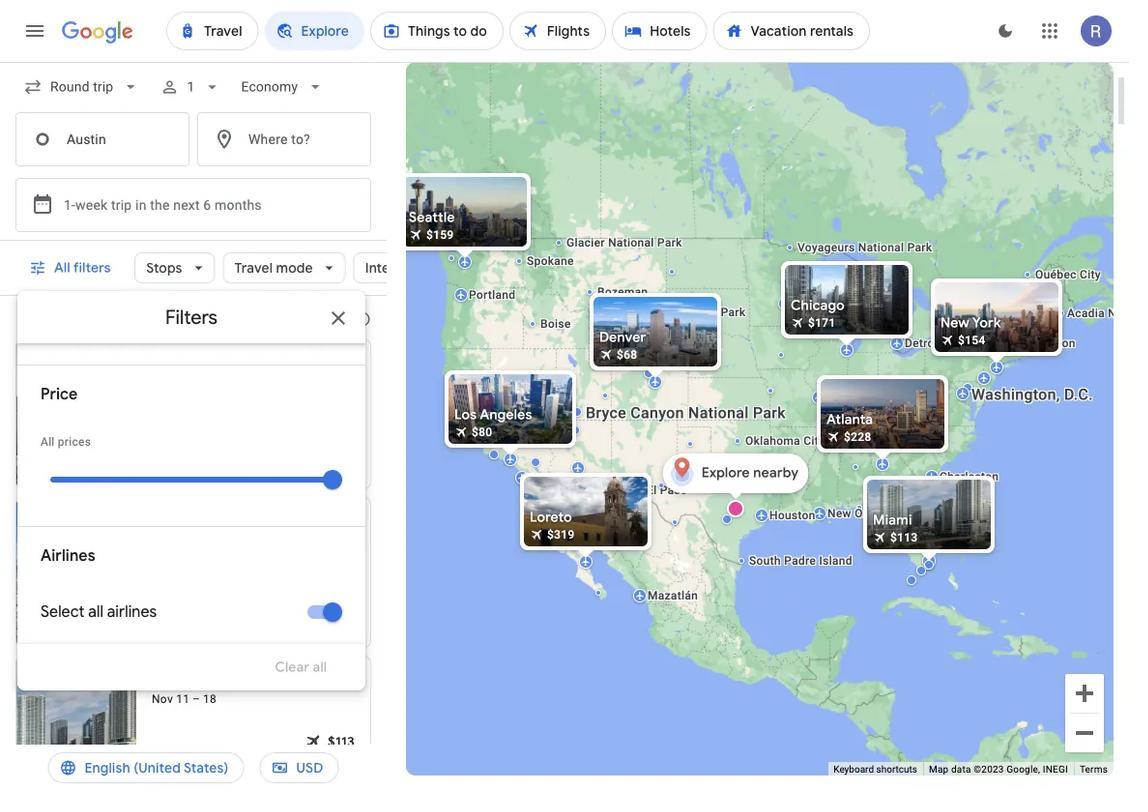 Task type: describe. For each thing, give the bounding box(es) containing it.
travel mode
[[234, 259, 313, 277]]

nashville
[[865, 425, 915, 438]]

toronto
[[946, 317, 988, 331]]

south
[[750, 554, 782, 568]]

oklahoma city
[[746, 434, 825, 448]]

mode
[[276, 259, 313, 277]]

park for voyageurs national park
[[908, 241, 933, 254]]

tahoe
[[527, 384, 560, 398]]

park for yellowstone national park
[[721, 306, 746, 319]]

$113 for $113 text field
[[328, 733, 355, 751]]

louis
[[845, 391, 875, 404]]

national up explore
[[689, 404, 749, 422]]

trip
[[111, 197, 132, 213]]

park for glacier national park
[[658, 236, 683, 250]]

68 US dollars text field
[[617, 348, 638, 362]]

angeles
[[480, 406, 533, 424]]

min for 2 hr 53 min
[[335, 753, 355, 766]]

boise
[[541, 317, 571, 331]]

all for all filters
[[54, 259, 70, 277]]

south padre island
[[750, 554, 853, 568]]

washington, d.c.
[[972, 386, 1094, 404]]

lake
[[498, 384, 524, 398]]

filters
[[73, 259, 111, 277]]

min for 2 hr 27 min
[[335, 594, 355, 608]]

map data ©2023 google, inegi
[[930, 764, 1069, 775]]

travel
[[234, 259, 272, 277]]

explore
[[702, 464, 750, 482]]

319 US dollars text field
[[548, 528, 575, 542]]

in
[[136, 197, 147, 213]]

inegi
[[1044, 764, 1069, 775]]

park up 'oklahoma'
[[754, 404, 786, 422]]

new york for $364
[[152, 355, 220, 374]]

miami for miami nov 11 – 18
[[152, 672, 196, 692]]

nearby
[[754, 464, 799, 482]]

nati
[[1109, 307, 1130, 320]]

google,
[[1007, 764, 1041, 775]]

usd button
[[260, 745, 339, 791]]

national for yellowstone
[[672, 306, 718, 319]]

acadia
[[1068, 307, 1106, 320]]

los
[[455, 406, 477, 424]]

national for voyageurs
[[859, 241, 905, 254]]

154 US dollars text field
[[959, 334, 986, 347]]

voyageurs
[[798, 241, 856, 254]]

keyboard shortcuts
[[834, 764, 918, 775]]

1-week trip in the next 6 months
[[64, 197, 262, 213]]

mazatlán
[[648, 589, 699, 603]]

charleston
[[940, 470, 1000, 484]]

explore nearby button
[[663, 454, 809, 509]]

$171
[[809, 316, 836, 330]]

el
[[647, 484, 657, 497]]

$159
[[427, 228, 454, 242]]

boston
[[1038, 337, 1076, 350]]

data
[[952, 764, 972, 775]]

$113 for 113 us dollars text box
[[891, 531, 919, 545]]

map
[[930, 764, 949, 775]]

364 US dollars text field
[[323, 458, 355, 477]]

all
[[88, 602, 103, 622]]

glacier national park
[[567, 236, 683, 250]]

los angeles
[[455, 406, 533, 424]]

nov
[[152, 693, 173, 706]]

san for san francisco
[[472, 402, 493, 416]]

bozeman
[[598, 285, 649, 299]]

yellowstone national park
[[603, 306, 746, 319]]

week
[[76, 197, 108, 213]]

english (united states) button
[[48, 745, 244, 791]]

11 – 18
[[176, 693, 217, 706]]

about these results
[[242, 312, 347, 326]]

new for $364
[[152, 355, 184, 374]]

glacier
[[567, 236, 605, 250]]

d.c.
[[1065, 386, 1094, 404]]

1-
[[64, 197, 76, 213]]

airlines
[[107, 602, 157, 622]]

main menu image
[[23, 19, 46, 43]]

diego
[[554, 471, 585, 485]]

$68
[[617, 348, 638, 362]]

filters
[[165, 305, 218, 329]]

interests button
[[353, 245, 455, 291]]

80 US dollars text field
[[472, 426, 493, 439]]

1 vertical spatial denver
[[152, 513, 204, 533]]

171 US dollars text field
[[809, 316, 836, 330]]

minneapolis
[[793, 297, 860, 311]]

results
[[310, 312, 347, 326]]

shortcuts
[[877, 764, 918, 775]]

113 US dollars text field
[[328, 732, 355, 752]]

loreto
[[530, 509, 573, 526]]

all for all prices
[[41, 435, 55, 449]]

map region
[[326, 0, 1130, 791]]

states)
[[184, 759, 229, 777]]

york for $364
[[188, 355, 220, 374]]

$154
[[959, 334, 986, 347]]

bryce canyon national park
[[586, 404, 786, 422]]

1
[[187, 79, 195, 95]]

loading results progress bar
[[0, 62, 1130, 66]]

airlines
[[41, 546, 95, 566]]

27
[[318, 594, 332, 608]]



Task type: locate. For each thing, give the bounding box(es) containing it.
miami
[[874, 512, 913, 529], [152, 672, 196, 692]]

0 horizontal spatial $113
[[328, 733, 355, 751]]

2 left 27
[[294, 594, 301, 608]]

1 vertical spatial city
[[804, 434, 825, 448]]

1 min from the top
[[335, 594, 355, 608]]

1-week trip in the next 6 months button
[[15, 178, 371, 232]]

1 vertical spatial miami
[[152, 672, 196, 692]]

new orleans
[[828, 507, 897, 520]]

2 left 53
[[294, 753, 301, 766]]

0 vertical spatial hr
[[304, 594, 315, 608]]

0 vertical spatial min
[[335, 594, 355, 608]]

53
[[318, 753, 332, 766]]

0 vertical spatial 2
[[294, 594, 301, 608]]

miami nov 11 – 18
[[152, 672, 217, 706]]

1 horizontal spatial new york
[[941, 314, 1002, 332]]

montreal
[[1010, 288, 1059, 302]]

1 horizontal spatial denver
[[600, 329, 647, 346]]

miami inside map region
[[874, 512, 913, 529]]

$113
[[891, 531, 919, 545], [328, 733, 355, 751]]

1 horizontal spatial city
[[1081, 268, 1102, 282]]

2 2 from the top
[[294, 753, 301, 766]]

spokane
[[527, 254, 574, 268]]

$113 up 53
[[328, 733, 355, 751]]

keyboard
[[834, 764, 875, 775]]

york
[[973, 314, 1002, 332], [188, 355, 220, 374]]

hr
[[304, 594, 315, 608], [304, 753, 315, 766]]

all left prices
[[41, 435, 55, 449]]

detroit
[[906, 337, 943, 350]]

travel mode button
[[223, 245, 346, 291]]

orlando
[[924, 524, 967, 538]]

city
[[1081, 268, 1102, 282], [804, 434, 825, 448]]

all filters button
[[17, 245, 126, 291]]

$143
[[325, 617, 355, 635]]

san for san diego
[[530, 471, 551, 485]]

143 US dollars text field
[[325, 616, 355, 636]]

usd
[[297, 759, 324, 777]]

$113 down orleans
[[891, 531, 919, 545]]

6
[[203, 197, 211, 213]]

portland
[[469, 288, 516, 302]]

2
[[294, 594, 301, 608], [294, 753, 301, 766]]

0 horizontal spatial miami
[[152, 672, 196, 692]]

interests
[[365, 259, 422, 277]]

terms link
[[1081, 764, 1109, 775]]

0 vertical spatial $113
[[891, 531, 919, 545]]

park up yellowstone national park
[[658, 236, 683, 250]]

national right glacier
[[609, 236, 655, 250]]

york inside map region
[[973, 314, 1002, 332]]

$319
[[548, 528, 575, 542]]

new york inside map region
[[941, 314, 1002, 332]]

0 vertical spatial all
[[54, 259, 70, 277]]

new york
[[941, 314, 1002, 332], [152, 355, 220, 374]]

keyboard shortcuts button
[[834, 763, 918, 776]]

0 horizontal spatial san
[[472, 402, 493, 416]]

york down filters
[[188, 355, 220, 374]]

1 vertical spatial $113
[[328, 733, 355, 751]]

st. louis
[[827, 391, 875, 404]]

hr left 27
[[304, 594, 315, 608]]

1 2 from the top
[[294, 594, 301, 608]]

228 US dollars text field
[[845, 431, 872, 444]]

$364
[[323, 459, 355, 476]]

atlanta
[[827, 411, 874, 429]]

york up $154 text field
[[973, 314, 1002, 332]]

denver
[[600, 329, 647, 346], [152, 513, 204, 533]]

1 horizontal spatial new
[[828, 507, 852, 520]]

change appearance image
[[983, 8, 1029, 54]]

1 vertical spatial new york
[[152, 355, 220, 374]]

0 horizontal spatial new
[[152, 355, 184, 374]]

1 horizontal spatial york
[[973, 314, 1002, 332]]

all left filters
[[54, 259, 70, 277]]

2 hr 27 min
[[294, 594, 355, 608]]

0 vertical spatial city
[[1081, 268, 1102, 282]]

san left diego
[[530, 471, 551, 485]]

canyon
[[631, 404, 685, 422]]

san up 80 us dollars 'text field' at bottom
[[472, 402, 493, 416]]

1 vertical spatial new
[[152, 355, 184, 374]]

about these results image
[[340, 296, 386, 342]]

2 horizontal spatial new
[[941, 314, 970, 332]]

miami up 113 us dollars text box
[[874, 512, 913, 529]]

st.
[[827, 391, 842, 404]]

terms
[[1081, 764, 1109, 775]]

prices
[[58, 435, 91, 449]]

city for québec city
[[1081, 268, 1102, 282]]

2 for 2 hr 27 min
[[294, 594, 301, 608]]

washington,
[[972, 386, 1061, 404]]

new york down filters
[[152, 355, 220, 374]]

stops button
[[134, 245, 215, 291]]

new down filters
[[152, 355, 184, 374]]

None text field
[[15, 112, 190, 166]]

min right 27
[[335, 594, 355, 608]]

park left chicago
[[721, 306, 746, 319]]

city right 'oklahoma'
[[804, 434, 825, 448]]

national right yellowstone
[[672, 306, 718, 319]]

san diego
[[530, 471, 585, 485]]

yellowstone
[[603, 306, 669, 319]]

0 vertical spatial new york
[[941, 314, 1002, 332]]

padre
[[785, 554, 817, 568]]

2 for 2 hr 53 min
[[294, 753, 301, 766]]

all filters
[[54, 259, 111, 277]]

national right voyageurs
[[859, 241, 905, 254]]

164 US dollars text field
[[325, 775, 355, 791]]

new left orleans
[[828, 507, 852, 520]]

el paso
[[647, 484, 688, 497]]

stops
[[146, 259, 182, 277]]

1 vertical spatial hr
[[304, 753, 315, 766]]

1 vertical spatial 2
[[294, 753, 301, 766]]

0 horizontal spatial denver
[[152, 513, 204, 533]]

2 hr 53 min
[[294, 753, 355, 766]]

new for $154
[[941, 314, 970, 332]]

hr for 53
[[304, 753, 315, 766]]

0 vertical spatial san
[[472, 402, 493, 416]]

voyageurs national park
[[798, 241, 933, 254]]

paso
[[661, 484, 688, 497]]

0 vertical spatial miami
[[874, 512, 913, 529]]

0 vertical spatial denver
[[600, 329, 647, 346]]

0 horizontal spatial city
[[804, 434, 825, 448]]

0 horizontal spatial york
[[188, 355, 220, 374]]

1 horizontal spatial $113
[[891, 531, 919, 545]]

0 vertical spatial york
[[973, 314, 1002, 332]]

©2023
[[974, 764, 1005, 775]]

hr left 53
[[304, 753, 315, 766]]

orleans
[[855, 507, 897, 520]]

all prices
[[41, 435, 91, 449]]

oklahoma
[[746, 434, 801, 448]]

select all airlines
[[41, 602, 157, 622]]

2 vertical spatial new
[[828, 507, 852, 520]]

159 US dollars text field
[[427, 228, 454, 242]]

denver inside map region
[[600, 329, 647, 346]]

city right québec
[[1081, 268, 1102, 282]]

the
[[150, 197, 170, 213]]

york for $154
[[973, 314, 1002, 332]]

lake tahoe
[[498, 384, 560, 398]]

city for oklahoma city
[[804, 434, 825, 448]]

national for glacier
[[609, 236, 655, 250]]

new york for $154
[[941, 314, 1002, 332]]

Where to? text field
[[197, 112, 371, 166]]

(united
[[134, 759, 181, 777]]

san
[[472, 402, 493, 416], [530, 471, 551, 485]]

duluth
[[806, 268, 841, 282]]

miami up nov
[[152, 672, 196, 692]]

$113 inside map region
[[891, 531, 919, 545]]

None field
[[15, 70, 148, 104], [233, 70, 333, 104], [15, 70, 148, 104], [233, 70, 333, 104]]

1 horizontal spatial san
[[530, 471, 551, 485]]

2 min from the top
[[335, 753, 355, 766]]

québec
[[1036, 268, 1077, 282]]

these
[[277, 312, 307, 326]]

0 vertical spatial new
[[941, 314, 970, 332]]

houston
[[770, 509, 816, 522]]

1 vertical spatial york
[[188, 355, 220, 374]]

dallas
[[755, 470, 788, 484]]

min down $113 text field
[[335, 753, 355, 766]]

about
[[242, 312, 274, 326]]

hr for 27
[[304, 594, 315, 608]]

min
[[335, 594, 355, 608], [335, 753, 355, 766]]

1 horizontal spatial miami
[[874, 512, 913, 529]]

park
[[658, 236, 683, 250], [908, 241, 933, 254], [721, 306, 746, 319], [754, 404, 786, 422]]

0 horizontal spatial new york
[[152, 355, 220, 374]]

miami inside miami nov 11 – 18
[[152, 672, 196, 692]]

miami for miami
[[874, 512, 913, 529]]

1 vertical spatial all
[[41, 435, 55, 449]]

park right voyageurs
[[908, 241, 933, 254]]

$228
[[845, 431, 872, 444]]

1 hr from the top
[[304, 594, 315, 608]]

113 US dollars text field
[[891, 531, 919, 545]]

explore nearby
[[702, 464, 799, 482]]

$80
[[472, 426, 493, 439]]

québec city
[[1036, 268, 1102, 282]]

1 vertical spatial min
[[335, 753, 355, 766]]

close dialog image
[[327, 307, 350, 330]]

seattle
[[409, 209, 455, 226]]

english (united states)
[[85, 759, 229, 777]]

2 hr from the top
[[304, 753, 315, 766]]

select
[[41, 602, 85, 622]]

all inside button
[[54, 259, 70, 277]]

1 vertical spatial san
[[530, 471, 551, 485]]

new york up $154 text field
[[941, 314, 1002, 332]]

new up $154 text field
[[941, 314, 970, 332]]



Task type: vqa. For each thing, say whether or not it's contained in the screenshot.


